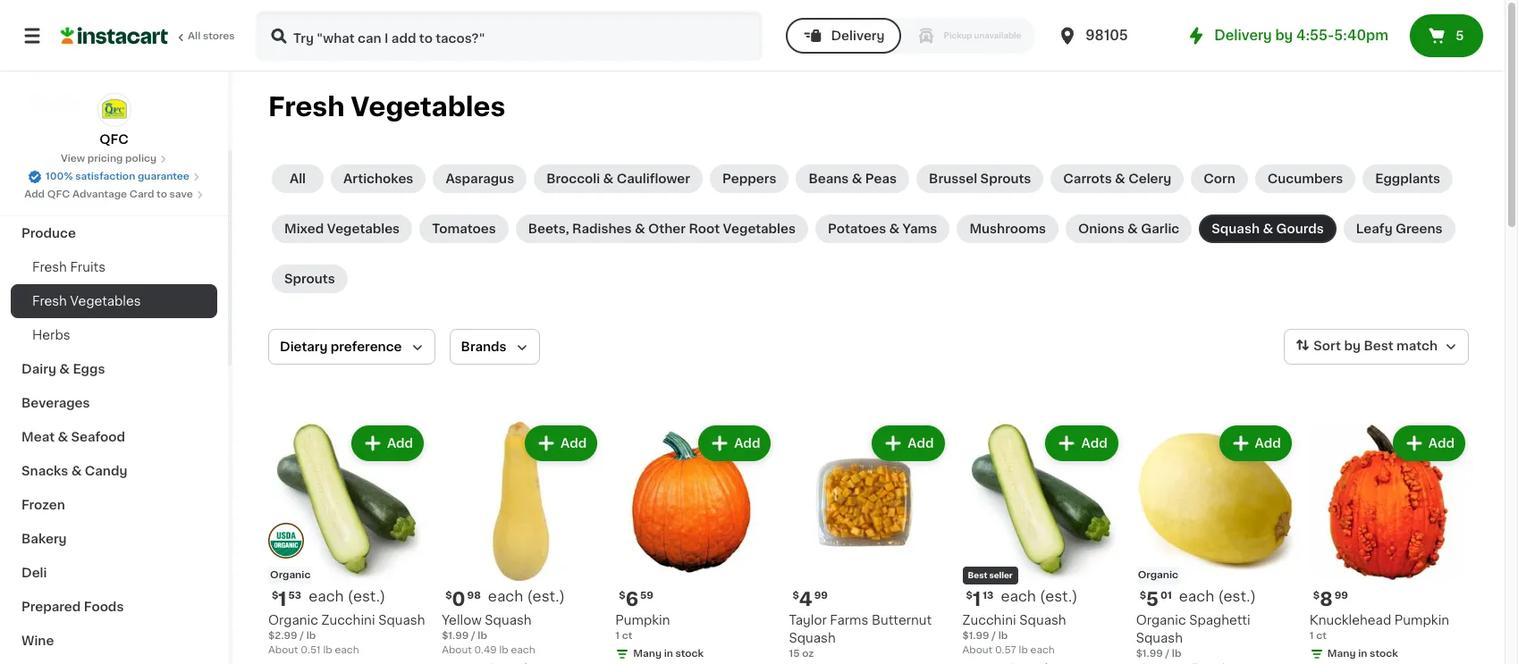 Task type: locate. For each thing, give the bounding box(es) containing it.
deli
[[21, 567, 47, 580]]

fresh vegetables link
[[11, 284, 217, 318]]

$ inside $ 5 01
[[1140, 591, 1147, 601]]

organic up $2.99
[[268, 615, 318, 627]]

0 vertical spatial best
[[1364, 340, 1394, 353]]

1 horizontal spatial fresh vegetables
[[268, 94, 506, 120]]

0 horizontal spatial stock
[[676, 649, 704, 659]]

1 inside knucklehead pumpkin 1 ct
[[1310, 632, 1314, 641]]

celery
[[1129, 173, 1172, 185]]

lb up 0.57
[[999, 632, 1008, 641]]

3 product group from the left
[[616, 422, 775, 665]]

fresh vegetables up 'artichokes' link
[[268, 94, 506, 120]]

1 vertical spatial all
[[290, 173, 306, 185]]

1 add button from the left
[[353, 428, 422, 460]]

add for taylor farms butternut squash
[[908, 437, 934, 450]]

$ inside the $ 0 98
[[446, 591, 452, 601]]

fresh up herbs
[[32, 295, 67, 308]]

each (est.)
[[309, 590, 386, 604], [488, 590, 565, 604], [1001, 590, 1078, 604], [1180, 590, 1257, 604]]

$ left 98
[[446, 591, 452, 601]]

each right 0.49
[[511, 646, 535, 656]]

spaghetti
[[1190, 615, 1251, 627]]

5 inside $5.01 each (estimated) element
[[1147, 590, 1159, 609]]

all inside all link
[[290, 173, 306, 185]]

6 add button from the left
[[1221, 428, 1290, 460]]

1 product group from the left
[[268, 422, 428, 658]]

gourds
[[1277, 223, 1324, 235]]

add for organic spaghetti squash
[[1255, 437, 1282, 450]]

each (est.) for zucchini squash
[[1001, 590, 1078, 604]]

1 vertical spatial by
[[1345, 340, 1361, 353]]

add button for zucchini squash
[[1048, 428, 1117, 460]]

0 vertical spatial all
[[188, 31, 201, 41]]

0 horizontal spatial delivery
[[831, 30, 885, 42]]

stores
[[203, 31, 235, 41]]

5:40pm
[[1335, 29, 1389, 42]]

1 $ from the left
[[272, 591, 278, 601]]

organic up 53 at the left bottom of page
[[270, 571, 311, 581]]

0 vertical spatial by
[[1276, 29, 1294, 42]]

1 (est.) from the left
[[348, 590, 386, 604]]

& inside onions & garlic link
[[1128, 223, 1138, 235]]

2 add button from the left
[[527, 428, 596, 460]]

0 horizontal spatial 5
[[1147, 590, 1159, 609]]

1 vertical spatial qfc
[[47, 190, 70, 199]]

$ inside $ 1 53
[[272, 591, 278, 601]]

99 inside the $ 4 99
[[815, 591, 828, 601]]

1 vertical spatial fresh
[[32, 261, 67, 274]]

about inside zucchini squash $1.99 / lb about 0.57 lb each
[[963, 646, 993, 656]]

delivery by 4:55-5:40pm
[[1215, 29, 1389, 42]]

0 vertical spatial fresh
[[268, 94, 345, 120]]

fresh
[[268, 94, 345, 120], [32, 261, 67, 274], [32, 295, 67, 308]]

1 horizontal spatial qfc
[[100, 133, 129, 146]]

about inside yellow squash $1.99 / lb about 0.49 lb each
[[442, 646, 472, 656]]

(est.) inside $0.98 each (estimated) element
[[527, 590, 565, 604]]

0 horizontal spatial 99
[[815, 591, 828, 601]]

1 horizontal spatial best
[[1364, 340, 1394, 353]]

vegetables up 'artichokes' link
[[351, 94, 506, 120]]

2 horizontal spatial about
[[963, 646, 993, 656]]

2 zucchini from the left
[[963, 615, 1017, 627]]

1 horizontal spatial many
[[1328, 649, 1356, 659]]

(est.) for organic zucchini squash
[[348, 590, 386, 604]]

squash up oz
[[789, 632, 836, 645]]

each (est.) inside the $1.53 each (estimated) element
[[309, 590, 386, 604]]

& inside the broccoli & cauliflower "link"
[[603, 173, 614, 185]]

/ inside zucchini squash $1.99 / lb about 0.57 lb each
[[992, 632, 996, 641]]

& inside potatoes & yams 'link'
[[890, 223, 900, 235]]

organic down $ 5 01
[[1137, 615, 1187, 627]]

mushrooms link
[[957, 215, 1059, 243]]

root
[[689, 223, 720, 235]]

sprouts up mushrooms
[[981, 173, 1032, 185]]

tomatoes link
[[420, 215, 509, 243]]

1 horizontal spatial $1.99
[[963, 632, 990, 641]]

4 $ from the left
[[793, 591, 799, 601]]

1 for $ 1 13
[[973, 590, 981, 609]]

& left the celery
[[1115, 173, 1126, 185]]

$ 5 01
[[1140, 590, 1172, 609]]

1 vertical spatial 5
[[1147, 590, 1159, 609]]

2 stock from the left
[[1370, 649, 1399, 659]]

1 99 from the left
[[815, 591, 828, 601]]

about left 0.57
[[963, 646, 993, 656]]

vegetables inside the 'fresh vegetables' link
[[70, 295, 141, 308]]

prepared foods link
[[11, 590, 217, 624]]

(est.) for yellow squash
[[527, 590, 565, 604]]

0 horizontal spatial pumpkin
[[616, 615, 670, 627]]

3 about from the left
[[963, 646, 993, 656]]

& inside snacks & candy link
[[71, 465, 82, 478]]

& left garlic
[[1128, 223, 1138, 235]]

/ up 0.51
[[300, 632, 304, 641]]

leafy
[[1357, 223, 1393, 235]]

sprouts down the mixed at the left of the page
[[284, 273, 335, 285]]

99 inside $ 8 99
[[1335, 591, 1349, 601]]

Best match Sort by field
[[1285, 329, 1469, 365]]

each right 0.57
[[1031, 646, 1055, 656]]

many in stock down knucklehead pumpkin 1 ct
[[1328, 649, 1399, 659]]

1 inside the pumpkin 1 ct
[[616, 632, 620, 641]]

each (est.) inside $0.98 each (estimated) element
[[488, 590, 565, 604]]

each right 0.51
[[335, 646, 359, 656]]

1 horizontal spatial by
[[1345, 340, 1361, 353]]

1 vertical spatial fresh vegetables
[[32, 295, 141, 308]]

each (est.) down seller
[[1001, 590, 1078, 604]]

2 ct from the left
[[1317, 632, 1327, 641]]

/ up 0.49
[[471, 632, 475, 641]]

& left yams
[[890, 223, 900, 235]]

Search field
[[258, 13, 762, 59]]

(est.) up yellow squash $1.99 / lb about 0.49 lb each
[[527, 590, 565, 604]]

zucchini down $ 1 13
[[963, 615, 1017, 627]]

2 vertical spatial fresh
[[32, 295, 67, 308]]

each right 01 on the right of the page
[[1180, 590, 1215, 604]]

& for meat & seafood
[[58, 431, 68, 444]]

stock for 6
[[676, 649, 704, 659]]

each right 98
[[488, 590, 524, 604]]

squash
[[1212, 223, 1260, 235], [379, 615, 425, 627], [485, 615, 532, 627], [1020, 615, 1067, 627], [789, 632, 836, 645], [1137, 632, 1183, 645]]

& inside carrots & celery link
[[1115, 173, 1126, 185]]

2 (est.) from the left
[[527, 590, 565, 604]]

$ inside $ 8 99
[[1314, 591, 1320, 601]]

1 vertical spatial best
[[968, 572, 988, 580]]

(est.)
[[348, 590, 386, 604], [527, 590, 565, 604], [1040, 590, 1078, 604], [1218, 590, 1257, 604]]

01
[[1161, 591, 1172, 601]]

$1.99 for 1
[[963, 632, 990, 641]]

potatoes & yams
[[828, 223, 938, 235]]

all
[[188, 31, 201, 41], [290, 173, 306, 185]]

0 horizontal spatial sprouts
[[284, 273, 335, 285]]

by
[[1276, 29, 1294, 42], [1345, 340, 1361, 353]]

about left 0.49
[[442, 646, 472, 656]]

by inside field
[[1345, 340, 1361, 353]]

& right broccoli at the left top of the page
[[603, 173, 614, 185]]

1 horizontal spatial about
[[442, 646, 472, 656]]

2 many from the left
[[1328, 649, 1356, 659]]

2 many in stock from the left
[[1328, 649, 1399, 659]]

sprouts inside "link"
[[981, 173, 1032, 185]]

$1.99 inside zucchini squash $1.99 / lb about 0.57 lb each
[[963, 632, 990, 641]]

organic inside organic zucchini squash $2.99 / lb about 0.51 lb each
[[268, 615, 318, 627]]

0 vertical spatial 5
[[1456, 30, 1464, 42]]

herbs
[[32, 329, 70, 342]]

/ inside yellow squash $1.99 / lb about 0.49 lb each
[[471, 632, 475, 641]]

1 zucchini from the left
[[322, 615, 375, 627]]

all up the mixed at the left of the page
[[290, 173, 306, 185]]

zucchini down the $1.53 each (estimated) element
[[322, 615, 375, 627]]

(est.) for zucchini squash
[[1040, 590, 1078, 604]]

vegetables down the peppers 'link'
[[723, 223, 796, 235]]

0 horizontal spatial all
[[188, 31, 201, 41]]

by left the 4:55-
[[1276, 29, 1294, 42]]

each (est.) up organic zucchini squash $2.99 / lb about 0.51 lb each
[[309, 590, 386, 604]]

squash inside organic zucchini squash $2.99 / lb about 0.51 lb each
[[379, 615, 425, 627]]

1 horizontal spatial in
[[1359, 649, 1368, 659]]

$ up taylor
[[793, 591, 799, 601]]

1 for pumpkin 1 ct
[[616, 632, 620, 641]]

4 add button from the left
[[874, 428, 943, 460]]

$ inside $ 6 59
[[619, 591, 626, 601]]

in down the pumpkin 1 ct
[[664, 649, 673, 659]]

add button for pumpkin
[[700, 428, 770, 460]]

add for organic zucchini squash
[[387, 437, 413, 450]]

0 vertical spatial fresh vegetables
[[268, 94, 506, 120]]

dietary
[[280, 341, 328, 353]]

squash down the $1.53 each (estimated) element
[[379, 615, 425, 627]]

2 in from the left
[[1359, 649, 1368, 659]]

1
[[278, 590, 287, 609], [973, 590, 981, 609], [616, 632, 620, 641], [1310, 632, 1314, 641]]

brussel
[[929, 173, 978, 185]]

1 horizontal spatial many in stock
[[1328, 649, 1399, 659]]

cucumbers link
[[1256, 165, 1356, 193]]

$ for $ 1 13
[[966, 591, 973, 601]]

squash down $1.13 each (estimated) element at the bottom right of the page
[[1020, 615, 1067, 627]]

many down knucklehead
[[1328, 649, 1356, 659]]

beets,
[[528, 223, 569, 235]]

add for knucklehead pumpkin
[[1429, 437, 1455, 450]]

$2.99
[[268, 632, 297, 641]]

eggs
[[73, 363, 105, 376]]

best up 13
[[968, 572, 988, 580]]

snacks & candy
[[21, 465, 127, 478]]

delivery inside button
[[831, 30, 885, 42]]

6 product group from the left
[[1137, 422, 1296, 665]]

$ inside the $ 4 99
[[793, 591, 799, 601]]

& inside meat & seafood link
[[58, 431, 68, 444]]

fresh vegetables down fruits
[[32, 295, 141, 308]]

& left eggs
[[59, 363, 70, 376]]

& for broccoli & cauliflower
[[603, 173, 614, 185]]

fresh down produce
[[32, 261, 67, 274]]

(est.) inside $1.13 each (estimated) element
[[1040, 590, 1078, 604]]

fresh for fresh fruits
[[32, 295, 67, 308]]

0
[[452, 590, 466, 609]]

vegetables down 'artichokes' link
[[327, 223, 400, 235]]

add button for taylor farms butternut squash
[[874, 428, 943, 460]]

1 about from the left
[[268, 646, 298, 656]]

beans & peas
[[809, 173, 897, 185]]

squash & gourds link
[[1200, 215, 1337, 243]]

0 horizontal spatial many
[[633, 649, 662, 659]]

7 add button from the left
[[1395, 428, 1464, 460]]

1 left 53 at the left bottom of page
[[278, 590, 287, 609]]

pumpkin right knucklehead
[[1395, 615, 1450, 627]]

meat & seafood link
[[11, 420, 217, 454]]

1 each (est.) from the left
[[309, 590, 386, 604]]

6 $ from the left
[[1140, 591, 1147, 601]]

prepared foods
[[21, 601, 124, 614]]

& left 'peas'
[[852, 173, 863, 185]]

1 inside $1.13 each (estimated) element
[[973, 590, 981, 609]]

$1.99 down yellow
[[442, 632, 469, 641]]

many down the pumpkin 1 ct
[[633, 649, 662, 659]]

$ left 59
[[619, 591, 626, 601]]

beans & peas link
[[796, 165, 910, 193]]

& left gourds in the top right of the page
[[1263, 223, 1274, 235]]

0 horizontal spatial about
[[268, 646, 298, 656]]

eggplants link
[[1363, 165, 1454, 193]]

dietary preference button
[[268, 329, 435, 365]]

wine link
[[11, 624, 217, 658]]

zucchini inside zucchini squash $1.99 / lb about 0.57 lb each
[[963, 615, 1017, 627]]

0 horizontal spatial zucchini
[[322, 615, 375, 627]]

1 for $ 1 53
[[278, 590, 287, 609]]

add qfc advantage card to save
[[24, 190, 193, 199]]

fresh for produce
[[32, 261, 67, 274]]

2 about from the left
[[442, 646, 472, 656]]

3 (est.) from the left
[[1040, 590, 1078, 604]]

& inside dairy & eggs link
[[59, 363, 70, 376]]

(est.) inside $5.01 each (estimated) element
[[1218, 590, 1257, 604]]

garlic
[[1141, 223, 1180, 235]]

each down seller
[[1001, 590, 1036, 604]]

butternut
[[872, 615, 932, 627]]

2 each (est.) from the left
[[488, 590, 565, 604]]

product group
[[268, 422, 428, 658], [442, 422, 601, 665], [616, 422, 775, 665], [789, 422, 949, 662], [963, 422, 1122, 665], [1137, 422, 1296, 665], [1310, 422, 1469, 665]]

1 horizontal spatial zucchini
[[963, 615, 1017, 627]]

fresh up all link
[[268, 94, 345, 120]]

& left candy
[[71, 465, 82, 478]]

by for delivery
[[1276, 29, 1294, 42]]

qfc down 100%
[[47, 190, 70, 199]]

zucchini inside organic zucchini squash $2.99 / lb about 0.51 lb each
[[322, 615, 375, 627]]

1 down $ 6 59 at the bottom left of the page
[[616, 632, 620, 641]]

(est.) for organic spaghetti squash
[[1218, 590, 1257, 604]]

leafy greens link
[[1344, 215, 1456, 243]]

product group containing 4
[[789, 422, 949, 662]]

3 add button from the left
[[700, 428, 770, 460]]

peas
[[866, 173, 897, 185]]

$1.99 down $ 1 13
[[963, 632, 990, 641]]

ct down 6
[[622, 632, 633, 641]]

& right meat
[[58, 431, 68, 444]]

recipes
[[21, 159, 74, 172]]

99
[[815, 591, 828, 601], [1335, 591, 1349, 601]]

tomatoes
[[432, 223, 496, 235]]

$1.99 down $ 5 01
[[1137, 649, 1163, 659]]

0 horizontal spatial qfc
[[47, 190, 70, 199]]

delivery for delivery by 4:55-5:40pm
[[1215, 29, 1272, 42]]

1 many in stock from the left
[[633, 649, 704, 659]]

by right sort at the bottom right of the page
[[1345, 340, 1361, 353]]

organic up 01 on the right of the page
[[1138, 571, 1179, 581]]

vegetables inside beets, radishes & other root vegetables link
[[723, 223, 796, 235]]

& inside beans & peas link
[[852, 173, 863, 185]]

$ for $ 4 99
[[793, 591, 799, 601]]

None search field
[[256, 11, 763, 61]]

delivery
[[1215, 29, 1272, 42], [831, 30, 885, 42]]

& left other
[[635, 223, 645, 235]]

lb up 0.49
[[478, 632, 487, 641]]

0 horizontal spatial best
[[968, 572, 988, 580]]

(est.) up spaghetti
[[1218, 590, 1257, 604]]

each (est.) inside $1.13 each (estimated) element
[[1001, 590, 1078, 604]]

all left stores
[[188, 31, 201, 41]]

3 each (est.) from the left
[[1001, 590, 1078, 604]]

product group containing 5
[[1137, 422, 1296, 665]]

0 horizontal spatial in
[[664, 649, 673, 659]]

many in stock down the pumpkin 1 ct
[[633, 649, 704, 659]]

$ left 13
[[966, 591, 973, 601]]

candy
[[85, 465, 127, 478]]

4 each (est.) from the left
[[1180, 590, 1257, 604]]

(est.) up zucchini squash $1.99 / lb about 0.57 lb each
[[1040, 590, 1078, 604]]

2 horizontal spatial $1.99
[[1137, 649, 1163, 659]]

1 down $ 8 99
[[1310, 632, 1314, 641]]

1 inside the $1.53 each (estimated) element
[[278, 590, 287, 609]]

$ for $ 5 01
[[1140, 591, 1147, 601]]

many in stock
[[633, 649, 704, 659], [1328, 649, 1399, 659]]

many for 6
[[633, 649, 662, 659]]

/ down $ 5 01
[[1166, 649, 1170, 659]]

1 horizontal spatial stock
[[1370, 649, 1399, 659]]

2 $ from the left
[[446, 591, 452, 601]]

1 left 13
[[973, 590, 981, 609]]

vegetables
[[351, 94, 506, 120], [327, 223, 400, 235], [723, 223, 796, 235], [70, 295, 141, 308]]

squash down $0.98 each (estimated) element
[[485, 615, 532, 627]]

mushrooms
[[970, 223, 1046, 235]]

carrots & celery link
[[1051, 165, 1184, 193]]

1 many from the left
[[633, 649, 662, 659]]

5 add button from the left
[[1048, 428, 1117, 460]]

policy
[[125, 154, 157, 164]]

1 horizontal spatial all
[[290, 173, 306, 185]]

$ inside $ 1 13
[[966, 591, 973, 601]]

many in stock for 8
[[1328, 649, 1399, 659]]

$ left 53 at the left bottom of page
[[272, 591, 278, 601]]

view
[[61, 154, 85, 164]]

1 horizontal spatial ct
[[1317, 632, 1327, 641]]

(est.) up organic zucchini squash $2.99 / lb about 0.51 lb each
[[348, 590, 386, 604]]

each right 53 at the left bottom of page
[[309, 590, 344, 604]]

each inside the $1.53 each (estimated) element
[[309, 590, 344, 604]]

zucchini squash $1.99 / lb about 0.57 lb each
[[963, 615, 1067, 656]]

add
[[24, 190, 45, 199], [387, 437, 413, 450], [561, 437, 587, 450], [734, 437, 761, 450], [908, 437, 934, 450], [1082, 437, 1108, 450], [1255, 437, 1282, 450], [1429, 437, 1455, 450]]

1 horizontal spatial 5
[[1456, 30, 1464, 42]]

7 product group from the left
[[1310, 422, 1469, 665]]

many
[[633, 649, 662, 659], [1328, 649, 1356, 659]]

add button for organic spaghetti squash
[[1221, 428, 1290, 460]]

fresh vegetables
[[268, 94, 506, 120], [32, 295, 141, 308]]

qfc link
[[97, 93, 131, 148]]

bakery
[[21, 533, 67, 546]]

all inside all stores 'link'
[[188, 31, 201, 41]]

add for pumpkin
[[734, 437, 761, 450]]

qfc up view pricing policy link
[[100, 133, 129, 146]]

$1.99 inside yellow squash $1.99 / lb about 0.49 lb each
[[442, 632, 469, 641]]

2 pumpkin from the left
[[1395, 615, 1450, 627]]

& inside squash & gourds link
[[1263, 223, 1274, 235]]

best inside best match sort by field
[[1364, 340, 1394, 353]]

each (est.) inside $5.01 each (estimated) element
[[1180, 590, 1257, 604]]

& for snacks & candy
[[71, 465, 82, 478]]

add qfc advantage card to save link
[[24, 188, 204, 202]]

1 stock from the left
[[676, 649, 704, 659]]

by for sort
[[1345, 340, 1361, 353]]

organic inside organic spaghetti squash $1.99 / lb
[[1137, 615, 1187, 627]]

$ up knucklehead
[[1314, 591, 1320, 601]]

each (est.) up spaghetti
[[1180, 590, 1257, 604]]

foods
[[84, 601, 124, 614]]

each (est.) for organic zucchini squash
[[309, 590, 386, 604]]

&
[[603, 173, 614, 185], [852, 173, 863, 185], [1115, 173, 1126, 185], [635, 223, 645, 235], [890, 223, 900, 235], [1128, 223, 1138, 235], [1263, 223, 1274, 235], [59, 363, 70, 376], [58, 431, 68, 444], [71, 465, 82, 478]]

about inside organic zucchini squash $2.99 / lb about 0.51 lb each
[[268, 646, 298, 656]]

each (est.) right 98
[[488, 590, 565, 604]]

each inside organic zucchini squash $2.99 / lb about 0.51 lb each
[[335, 646, 359, 656]]

beets, radishes & other root vegetables
[[528, 223, 796, 235]]

99 right "4"
[[815, 591, 828, 601]]

dairy
[[21, 363, 56, 376]]

1 ct from the left
[[622, 632, 633, 641]]

lb down $5.01 each (estimated) element
[[1172, 649, 1182, 659]]

instacart logo image
[[61, 25, 168, 47]]

(est.) inside the $1.53 each (estimated) element
[[348, 590, 386, 604]]

broccoli
[[547, 173, 600, 185]]

0 horizontal spatial ct
[[622, 632, 633, 641]]

item badge image
[[268, 523, 304, 559]]

7 $ from the left
[[1314, 591, 1320, 601]]

/ up 0.57
[[992, 632, 996, 641]]

& for onions & garlic
[[1128, 223, 1138, 235]]

2 99 from the left
[[1335, 591, 1349, 601]]

4 product group from the left
[[789, 422, 949, 662]]

& for potatoes & yams
[[890, 223, 900, 235]]

1 horizontal spatial delivery
[[1215, 29, 1272, 42]]

0 horizontal spatial by
[[1276, 29, 1294, 42]]

fresh fruits
[[32, 261, 106, 274]]

pumpkin down $ 6 59 at the bottom left of the page
[[616, 615, 670, 627]]

pumpkin
[[616, 615, 670, 627], [1395, 615, 1450, 627]]

preference
[[331, 341, 402, 353]]

in down knucklehead pumpkin 1 ct
[[1359, 649, 1368, 659]]

best left match
[[1364, 340, 1394, 353]]

about down $2.99
[[268, 646, 298, 656]]

fresh fruits link
[[11, 250, 217, 284]]

1 in from the left
[[664, 649, 673, 659]]

carrots & celery
[[1064, 173, 1172, 185]]

1 horizontal spatial pumpkin
[[1395, 615, 1450, 627]]

3 $ from the left
[[619, 591, 626, 601]]

ct down knucklehead
[[1317, 632, 1327, 641]]

99 right 8
[[1335, 591, 1349, 601]]

$1.99 for 0
[[442, 632, 469, 641]]

each inside $0.98 each (estimated) element
[[488, 590, 524, 604]]

delivery by 4:55-5:40pm link
[[1186, 25, 1389, 47]]

4 (est.) from the left
[[1218, 590, 1257, 604]]

0 vertical spatial sprouts
[[981, 173, 1032, 185]]

mixed
[[284, 223, 324, 235]]

0 horizontal spatial many in stock
[[633, 649, 704, 659]]

$ left 01 on the right of the page
[[1140, 591, 1147, 601]]

broccoli & cauliflower link
[[534, 165, 703, 193]]

vegetables up herbs link
[[70, 295, 141, 308]]

lb inside organic spaghetti squash $1.99 / lb
[[1172, 649, 1182, 659]]

0 horizontal spatial $1.99
[[442, 632, 469, 641]]

0 horizontal spatial fresh vegetables
[[32, 295, 141, 308]]

2 product group from the left
[[442, 422, 601, 665]]

squash down $ 5 01
[[1137, 632, 1183, 645]]

5 $ from the left
[[966, 591, 973, 601]]

1 horizontal spatial sprouts
[[981, 173, 1032, 185]]

1 horizontal spatial 99
[[1335, 591, 1349, 601]]



Task type: vqa. For each thing, say whether or not it's contained in the screenshot.
Meals
no



Task type: describe. For each thing, give the bounding box(es) containing it.
lb right 0.57
[[1019, 646, 1028, 656]]

ct inside the pumpkin 1 ct
[[622, 632, 633, 641]]

to
[[157, 190, 167, 199]]

product group containing 8
[[1310, 422, 1469, 665]]

100%
[[46, 172, 73, 182]]

knucklehead pumpkin 1 ct
[[1310, 615, 1450, 641]]

squash inside 'taylor farms butternut squash 15 oz'
[[789, 632, 836, 645]]

leafy greens
[[1357, 223, 1443, 235]]

seafood
[[71, 431, 125, 444]]

herbs link
[[11, 318, 217, 352]]

save
[[170, 190, 193, 199]]

in for 6
[[664, 649, 673, 659]]

squash inside yellow squash $1.99 / lb about 0.49 lb each
[[485, 615, 532, 627]]

59
[[640, 591, 654, 601]]

100% satisfaction guarantee
[[46, 172, 190, 182]]

each inside $1.13 each (estimated) element
[[1001, 590, 1036, 604]]

brussel sprouts link
[[917, 165, 1044, 193]]

knucklehead
[[1310, 615, 1392, 627]]

& inside beets, radishes & other root vegetables link
[[635, 223, 645, 235]]

/ inside organic spaghetti squash $1.99 / lb
[[1166, 649, 1170, 659]]

0.57
[[995, 646, 1017, 656]]

thanksgiving
[[21, 193, 107, 206]]

in for 8
[[1359, 649, 1368, 659]]

yams
[[903, 223, 938, 235]]

stock for 8
[[1370, 649, 1399, 659]]

advantage
[[72, 190, 127, 199]]

artichokes link
[[331, 165, 426, 193]]

lb right 0.49
[[499, 646, 509, 656]]

13
[[983, 591, 994, 601]]

add for zucchini squash
[[1082, 437, 1108, 450]]

cauliflower
[[617, 173, 690, 185]]

about for 1
[[963, 646, 993, 656]]

about for 0
[[442, 646, 472, 656]]

corn link
[[1192, 165, 1248, 193]]

view pricing policy
[[61, 154, 157, 164]]

squash & gourds
[[1212, 223, 1324, 235]]

all for all
[[290, 173, 306, 185]]

seller
[[990, 572, 1013, 580]]

53
[[289, 591, 302, 601]]

best for best seller
[[968, 572, 988, 580]]

100% satisfaction guarantee button
[[28, 166, 200, 184]]

99 for 4
[[815, 591, 828, 601]]

vegetables inside mixed vegetables link
[[327, 223, 400, 235]]

each (est.) for yellow squash
[[488, 590, 565, 604]]

buy it again link
[[11, 48, 217, 84]]

/ inside organic zucchini squash $2.99 / lb about 0.51 lb each
[[300, 632, 304, 641]]

pumpkin inside knucklehead pumpkin 1 ct
[[1395, 615, 1450, 627]]

$0.98 each (estimated) element
[[442, 589, 601, 612]]

best for best match
[[1364, 340, 1394, 353]]

0.49
[[474, 646, 497, 656]]

best match
[[1364, 340, 1438, 353]]

lb right 0.51
[[323, 646, 332, 656]]

bakery link
[[11, 522, 217, 556]]

brands
[[461, 341, 507, 353]]

brands button
[[449, 329, 540, 365]]

buy it again
[[50, 60, 126, 72]]

5 button
[[1410, 14, 1484, 57]]

all stores
[[188, 31, 235, 41]]

4
[[799, 590, 813, 609]]

8
[[1320, 590, 1333, 609]]

view pricing policy link
[[61, 152, 167, 166]]

fruits
[[70, 261, 106, 274]]

squash down the corn link
[[1212, 223, 1260, 235]]

organic spaghetti squash $1.99 / lb
[[1137, 615, 1251, 659]]

yellow squash $1.99 / lb about 0.49 lb each
[[442, 615, 535, 656]]

$ 6 59
[[619, 590, 654, 609]]

service type group
[[787, 18, 1036, 54]]

lb up 0.51
[[306, 632, 316, 641]]

delivery for delivery
[[831, 30, 885, 42]]

thanksgiving link
[[11, 182, 217, 216]]

asparagus link
[[433, 165, 527, 193]]

squash inside zucchini squash $1.99 / lb about 0.57 lb each
[[1020, 615, 1067, 627]]

$ 4 99
[[793, 590, 828, 609]]

5 product group from the left
[[963, 422, 1122, 665]]

brussel sprouts
[[929, 173, 1032, 185]]

beverages link
[[11, 386, 217, 420]]

product group containing 0
[[442, 422, 601, 665]]

organic zucchini squash $2.99 / lb about 0.51 lb each
[[268, 615, 425, 656]]

many in stock for 6
[[633, 649, 704, 659]]

& for carrots & celery
[[1115, 173, 1126, 185]]

& for squash & gourds
[[1263, 223, 1274, 235]]

beverages
[[21, 397, 90, 410]]

radishes
[[573, 223, 632, 235]]

each inside zucchini squash $1.99 / lb about 0.57 lb each
[[1031, 646, 1055, 656]]

$ for $ 8 99
[[1314, 591, 1320, 601]]

$ for $ 0 98
[[446, 591, 452, 601]]

$1.13 each (estimated) element
[[963, 589, 1122, 612]]

qfc logo image
[[97, 93, 131, 127]]

6
[[626, 590, 639, 609]]

squash inside organic spaghetti squash $1.99 / lb
[[1137, 632, 1183, 645]]

each inside yellow squash $1.99 / lb about 0.49 lb each
[[511, 646, 535, 656]]

corn
[[1204, 173, 1236, 185]]

add button for knucklehead pumpkin
[[1395, 428, 1464, 460]]

recipes link
[[11, 148, 217, 182]]

add button for organic zucchini squash
[[353, 428, 422, 460]]

0.51
[[301, 646, 321, 656]]

guarantee
[[138, 172, 190, 182]]

each inside $5.01 each (estimated) element
[[1180, 590, 1215, 604]]

lists
[[50, 96, 81, 108]]

all for all stores
[[188, 31, 201, 41]]

1 pumpkin from the left
[[616, 615, 670, 627]]

add button for yellow squash
[[527, 428, 596, 460]]

produce link
[[11, 216, 217, 250]]

ct inside knucklehead pumpkin 1 ct
[[1317, 632, 1327, 641]]

peppers
[[723, 173, 777, 185]]

other
[[649, 223, 686, 235]]

many for 8
[[1328, 649, 1356, 659]]

mixed vegetables
[[284, 223, 400, 235]]

prepared
[[21, 601, 81, 614]]

dairy & eggs link
[[11, 352, 217, 386]]

98105
[[1086, 29, 1129, 42]]

$ for $ 6 59
[[619, 591, 626, 601]]

potatoes & yams link
[[816, 215, 950, 243]]

1 vertical spatial sprouts
[[284, 273, 335, 285]]

carrots
[[1064, 173, 1112, 185]]

& for beans & peas
[[852, 173, 863, 185]]

artichokes
[[343, 173, 414, 185]]

meat & seafood
[[21, 431, 125, 444]]

again
[[90, 60, 126, 72]]

mixed vegetables link
[[272, 215, 412, 243]]

add for yellow squash
[[561, 437, 587, 450]]

greens
[[1396, 223, 1443, 235]]

$5.01 each (estimated) element
[[1137, 589, 1296, 612]]

dietary preference
[[280, 341, 402, 353]]

sort
[[1314, 340, 1342, 353]]

lists link
[[11, 84, 217, 120]]

each (est.) for organic spaghetti squash
[[1180, 590, 1257, 604]]

sort by
[[1314, 340, 1361, 353]]

$1.99 inside organic spaghetti squash $1.99 / lb
[[1137, 649, 1163, 659]]

$ 8 99
[[1314, 590, 1349, 609]]

onions & garlic link
[[1066, 215, 1192, 243]]

frozen link
[[11, 488, 217, 522]]

99 for 8
[[1335, 591, 1349, 601]]

0 vertical spatial qfc
[[100, 133, 129, 146]]

5 inside 5 button
[[1456, 30, 1464, 42]]

deli link
[[11, 556, 217, 590]]

produce
[[21, 227, 76, 240]]

$1.53 each (estimated) element
[[268, 589, 428, 612]]

sprouts link
[[272, 265, 348, 293]]

product group containing 6
[[616, 422, 775, 665]]

& for dairy & eggs
[[59, 363, 70, 376]]

all stores link
[[61, 11, 236, 61]]

$ for $ 1 53
[[272, 591, 278, 601]]



